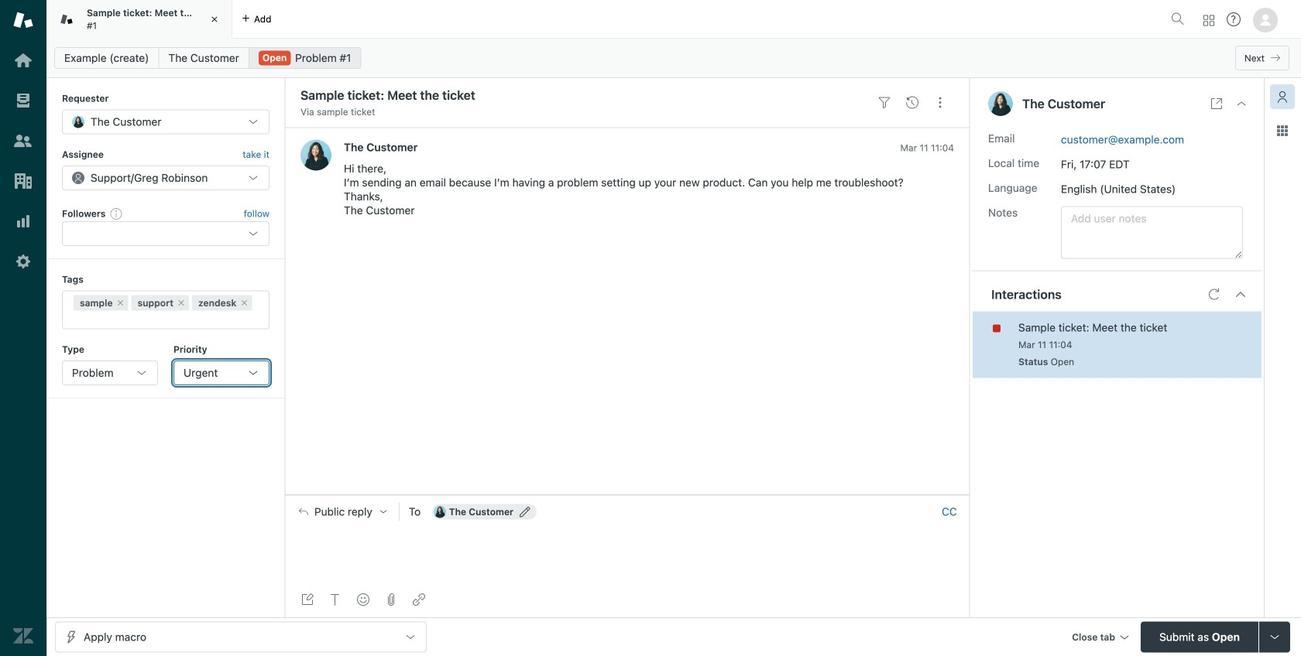 Task type: describe. For each thing, give the bounding box(es) containing it.
remove image
[[116, 299, 125, 308]]

get help image
[[1227, 12, 1241, 26]]

Subject field
[[298, 86, 868, 105]]

insert emojis image
[[357, 594, 370, 607]]

draft mode image
[[301, 594, 314, 607]]

zendesk products image
[[1204, 15, 1215, 26]]

customer@example.com image
[[434, 506, 446, 519]]

close image inside tabs tab list
[[207, 12, 222, 27]]

1 remove image from the left
[[177, 299, 186, 308]]

Add user notes text field
[[1061, 207, 1243, 259]]

0 horizontal spatial mar 11 11:04 text field
[[901, 142, 954, 153]]

hide composer image
[[621, 489, 634, 502]]

view more details image
[[1211, 98, 1223, 110]]

1 vertical spatial mar 11 11:04 text field
[[1019, 340, 1073, 351]]

customers image
[[13, 131, 33, 151]]

zendesk image
[[13, 627, 33, 647]]

displays possible ticket submission types image
[[1269, 632, 1281, 644]]

filter image
[[879, 97, 891, 109]]

zendesk support image
[[13, 10, 33, 30]]



Task type: locate. For each thing, give the bounding box(es) containing it.
tabs tab list
[[46, 0, 1165, 39]]

1 horizontal spatial close image
[[1236, 98, 1248, 110]]

close image
[[207, 12, 222, 27], [1236, 98, 1248, 110]]

avatar image
[[301, 140, 332, 171]]

0 horizontal spatial close image
[[207, 12, 222, 27]]

remove image
[[177, 299, 186, 308], [240, 299, 249, 308]]

apps image
[[1277, 125, 1289, 137]]

1 vertical spatial close image
[[1236, 98, 1248, 110]]

views image
[[13, 91, 33, 111]]

info on adding followers image
[[110, 208, 123, 220]]

admin image
[[13, 252, 33, 272]]

add attachment image
[[385, 594, 397, 607]]

0 vertical spatial mar 11 11:04 text field
[[901, 142, 954, 153]]

edit user image
[[520, 507, 531, 518]]

ticket actions image
[[934, 97, 947, 109]]

1 horizontal spatial remove image
[[240, 299, 249, 308]]

tab
[[46, 0, 232, 39]]

add link (cmd k) image
[[413, 594, 425, 607]]

2 remove image from the left
[[240, 299, 249, 308]]

0 horizontal spatial remove image
[[177, 299, 186, 308]]

1 horizontal spatial mar 11 11:04 text field
[[1019, 340, 1073, 351]]

customer context image
[[1277, 91, 1289, 103]]

reporting image
[[13, 212, 33, 232]]

get started image
[[13, 50, 33, 71]]

events image
[[906, 97, 919, 109]]

organizations image
[[13, 171, 33, 191]]

secondary element
[[46, 43, 1302, 74]]

user image
[[989, 91, 1013, 116]]

format text image
[[329, 594, 342, 607]]

main element
[[0, 0, 46, 657]]

Mar 11 11:04 text field
[[901, 142, 954, 153], [1019, 340, 1073, 351]]

0 vertical spatial close image
[[207, 12, 222, 27]]



Task type: vqa. For each thing, say whether or not it's contained in the screenshot.
Views icon
yes



